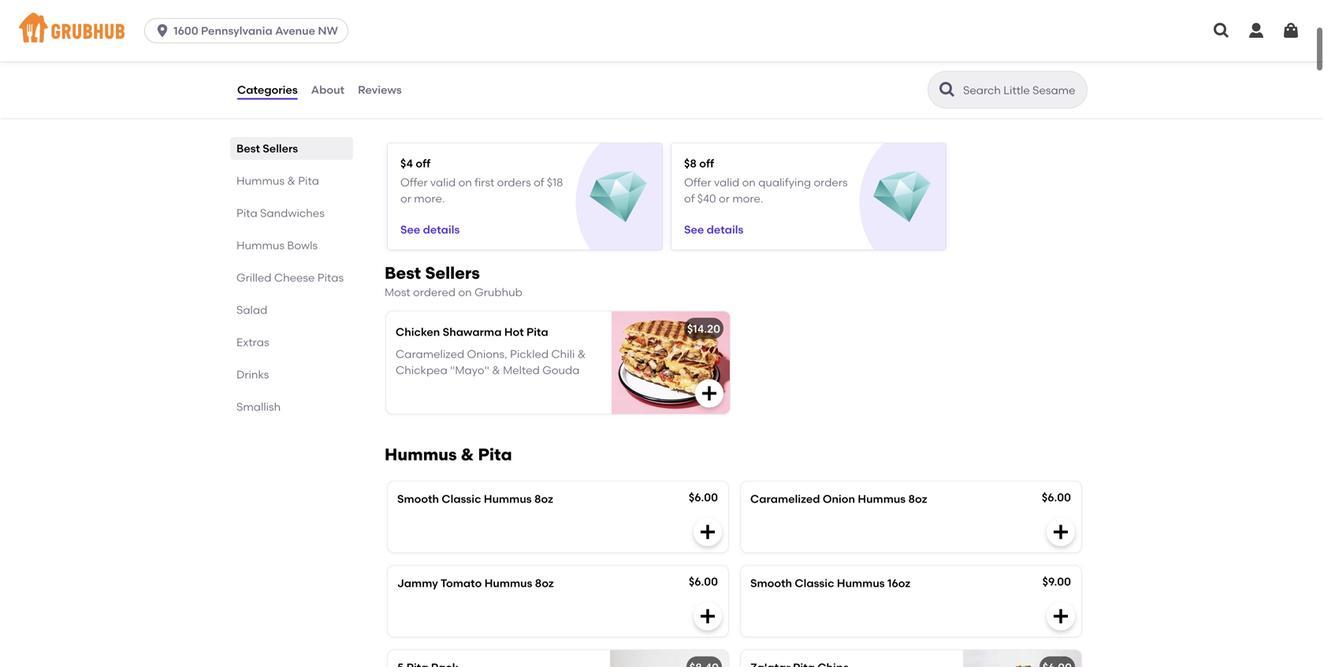 Task type: describe. For each thing, give the bounding box(es) containing it.
"mayo"
[[450, 364, 489, 377]]

$40
[[697, 192, 716, 205]]

smooth classic hummus 8oz
[[397, 492, 553, 506]]

grilled
[[236, 271, 271, 285]]

gouda
[[542, 364, 580, 377]]

sandwiches
[[260, 206, 325, 220]]

salad
[[236, 303, 267, 317]]

chicken shawarma hot pita
[[396, 325, 548, 339]]

bowls
[[287, 239, 318, 252]]

search icon image
[[938, 80, 957, 99]]

extras
[[236, 336, 269, 349]]

about
[[311, 83, 344, 96]]

1600 pennsylvania avenue nw
[[173, 24, 338, 37]]

pickled
[[510, 348, 549, 361]]

of for $18
[[534, 176, 544, 189]]

delivery
[[284, 18, 322, 30]]

about button
[[310, 61, 345, 118]]

& up 'sandwiches'
[[287, 174, 295, 188]]

see details for $4 off offer valid on first orders of $18 or more.
[[400, 223, 460, 236]]

pita right hot
[[526, 325, 548, 339]]

$8
[[684, 157, 697, 170]]

valid for $8 off
[[714, 176, 739, 189]]

$6.00 for caramelized onion hummus 8oz
[[689, 491, 718, 504]]

classic for smooth classic hummus 16oz
[[795, 577, 834, 590]]

drinks
[[236, 368, 269, 381]]

valid for $4 off
[[430, 176, 456, 189]]

8oz for caramelized onion hummus 8oz
[[908, 492, 927, 506]]

reviews
[[358, 83, 402, 96]]

on for $8
[[742, 176, 756, 189]]

best sellers most ordered on grubhub
[[385, 263, 522, 299]]

on for $4
[[458, 176, 472, 189]]

smallish
[[236, 400, 281, 414]]

more. for qualifying
[[732, 192, 763, 205]]

delivery 25–40 min
[[279, 18, 326, 43]]

chickpea
[[396, 364, 447, 377]]

Search Little Sesame search field
[[961, 83, 1082, 98]]

best for best sellers most ordered on grubhub
[[385, 263, 421, 283]]

8oz for smooth classic hummus 8oz
[[534, 492, 553, 506]]

orders for first
[[497, 176, 531, 189]]

caramelized onions, pickled chili & chickpea "mayo" & melted gouda
[[396, 348, 586, 377]]

off for $4 off
[[416, 157, 430, 170]]

main navigation navigation
[[0, 0, 1324, 61]]

on for best
[[458, 286, 472, 299]]

$9.00
[[1042, 575, 1071, 589]]

8oz for jammy tomato hummus 8oz
[[535, 577, 554, 590]]

25–40
[[279, 32, 307, 43]]

jammy
[[397, 577, 438, 590]]

$14.20
[[687, 322, 720, 336]]

chili
[[551, 348, 575, 361]]

avenue
[[275, 24, 315, 37]]

pita sandwiches
[[236, 206, 325, 220]]

promo image for offer valid on qualifying orders of $40 or more.
[[873, 169, 931, 226]]

5 pita pack image
[[610, 650, 728, 668]]

offer for $4
[[400, 176, 428, 189]]

pitas
[[317, 271, 344, 285]]

melted
[[503, 364, 540, 377]]

cheese
[[274, 271, 315, 285]]

0 horizontal spatial hummus & pita
[[236, 174, 319, 188]]

of for $40
[[684, 192, 695, 205]]

see details for $8 off offer valid on qualifying orders of $40 or more.
[[684, 223, 743, 236]]

1 horizontal spatial hummus & pita
[[385, 445, 512, 465]]

best sellers
[[236, 142, 298, 155]]



Task type: vqa. For each thing, say whether or not it's contained in the screenshot.
REWARDS
no



Task type: locate. For each thing, give the bounding box(es) containing it.
promo image
[[590, 169, 647, 226], [873, 169, 931, 226]]

0 horizontal spatial classic
[[442, 492, 481, 506]]

1 horizontal spatial see details
[[684, 223, 743, 236]]

1 horizontal spatial see details button
[[684, 216, 743, 244]]

min
[[309, 32, 326, 43]]

1 vertical spatial of
[[684, 192, 695, 205]]

1 vertical spatial smooth
[[750, 577, 792, 590]]

valid left first
[[430, 176, 456, 189]]

0 horizontal spatial see details button
[[400, 216, 460, 244]]

2 orders from the left
[[814, 176, 848, 189]]

option group
[[236, 11, 507, 51]]

details for $8 off offer valid on qualifying orders of $40 or more.
[[707, 223, 743, 236]]

0 vertical spatial of
[[534, 176, 544, 189]]

nw
[[318, 24, 338, 37]]

1 horizontal spatial caramelized
[[750, 492, 820, 506]]

orders inside the $4 off offer valid on first orders of $18 or more.
[[497, 176, 531, 189]]

or inside $8 off offer valid on qualifying orders of $40 or more.
[[719, 192, 730, 205]]

hummus & pita
[[236, 174, 319, 188], [385, 445, 512, 465]]

of inside $8 off offer valid on qualifying orders of $40 or more.
[[684, 192, 695, 205]]

2 see from the left
[[684, 223, 704, 236]]

0 horizontal spatial off
[[416, 157, 430, 170]]

more. inside the $4 off offer valid on first orders of $18 or more.
[[414, 192, 445, 205]]

or right $40
[[719, 192, 730, 205]]

chicken shawarma hot pita image
[[612, 312, 730, 414]]

$4 off offer valid on first orders of $18 or more.
[[400, 157, 563, 205]]

best down categories 'button'
[[236, 142, 260, 155]]

categories
[[237, 83, 298, 96]]

see details
[[400, 223, 460, 236], [684, 223, 743, 236]]

& up smooth classic hummus 8oz
[[461, 445, 474, 465]]

orders inside $8 off offer valid on qualifying orders of $40 or more.
[[814, 176, 848, 189]]

2 promo image from the left
[[873, 169, 931, 226]]

1 orders from the left
[[497, 176, 531, 189]]

sellers for best sellers most ordered on grubhub
[[425, 263, 480, 283]]

details for $4 off offer valid on first orders of $18 or more.
[[423, 223, 460, 236]]

2 offer from the left
[[684, 176, 711, 189]]

svg image inside 1600 pennsylvania avenue nw button
[[155, 23, 170, 39]]

more. for first
[[414, 192, 445, 205]]

0 horizontal spatial orders
[[497, 176, 531, 189]]

0 vertical spatial hummus & pita
[[236, 174, 319, 188]]

2 details from the left
[[707, 223, 743, 236]]

1 see details from the left
[[400, 223, 460, 236]]

orders right first
[[497, 176, 531, 189]]

16oz
[[887, 577, 910, 590]]

or inside the $4 off offer valid on first orders of $18 or more.
[[400, 192, 411, 205]]

grubhub
[[474, 286, 522, 299]]

2 valid from the left
[[714, 176, 739, 189]]

more.
[[414, 192, 445, 205], [732, 192, 763, 205]]

promo image for offer valid on first orders of $18 or more.
[[590, 169, 647, 226]]

1600
[[173, 24, 198, 37]]

$6.00
[[689, 491, 718, 504], [1042, 491, 1071, 504], [689, 575, 718, 589]]

1 horizontal spatial classic
[[795, 577, 834, 590]]

1 vertical spatial hummus & pita
[[385, 445, 512, 465]]

0 horizontal spatial best
[[236, 142, 260, 155]]

0 horizontal spatial sellers
[[263, 142, 298, 155]]

offer up $40
[[684, 176, 711, 189]]

sellers inside best sellers most ordered on grubhub
[[425, 263, 480, 283]]

offer inside the $4 off offer valid on first orders of $18 or more.
[[400, 176, 428, 189]]

on inside the $4 off offer valid on first orders of $18 or more.
[[458, 176, 472, 189]]

off right $4
[[416, 157, 430, 170]]

1 vertical spatial classic
[[795, 577, 834, 590]]

on
[[458, 176, 472, 189], [742, 176, 756, 189], [458, 286, 472, 299]]

caramelized inside caramelized onions, pickled chili & chickpea "mayo" & melted gouda
[[396, 348, 464, 361]]

caramelized onion hummus 8oz
[[750, 492, 927, 506]]

0 horizontal spatial caramelized
[[396, 348, 464, 361]]

caramelized
[[396, 348, 464, 361], [750, 492, 820, 506]]

0 vertical spatial sellers
[[263, 142, 298, 155]]

1 horizontal spatial or
[[719, 192, 730, 205]]

first
[[475, 176, 494, 189]]

best inside best sellers most ordered on grubhub
[[385, 263, 421, 283]]

0 horizontal spatial see details
[[400, 223, 460, 236]]

caramelized up chickpea
[[396, 348, 464, 361]]

smooth classic hummus 16oz
[[750, 577, 910, 590]]

$6.00 for smooth classic hummus 16oz
[[689, 575, 718, 589]]

classic
[[442, 492, 481, 506], [795, 577, 834, 590]]

2 see details button from the left
[[684, 216, 743, 244]]

1 horizontal spatial more.
[[732, 192, 763, 205]]

of left $40
[[684, 192, 695, 205]]

see details up best sellers most ordered on grubhub
[[400, 223, 460, 236]]

orders
[[497, 176, 531, 189], [814, 176, 848, 189]]

orders for qualifying
[[814, 176, 848, 189]]

hummus bowls
[[236, 239, 318, 252]]

1 horizontal spatial offer
[[684, 176, 711, 189]]

1 details from the left
[[423, 223, 460, 236]]

qualifying
[[758, 176, 811, 189]]

see details down $40
[[684, 223, 743, 236]]

& right chili
[[577, 348, 586, 361]]

of left $18
[[534, 176, 544, 189]]

1 promo image from the left
[[590, 169, 647, 226]]

1 horizontal spatial best
[[385, 263, 421, 283]]

onion
[[823, 492, 855, 506]]

0 horizontal spatial details
[[423, 223, 460, 236]]

tomato
[[440, 577, 482, 590]]

of inside the $4 off offer valid on first orders of $18 or more.
[[534, 176, 544, 189]]

on left qualifying
[[742, 176, 756, 189]]

details up best sellers most ordered on grubhub
[[423, 223, 460, 236]]

0 horizontal spatial offer
[[400, 176, 428, 189]]

pita up smooth classic hummus 8oz
[[478, 445, 512, 465]]

see details button for $4 off offer valid on first orders of $18 or more.
[[400, 216, 460, 244]]

1600 pennsylvania avenue nw button
[[144, 18, 355, 43]]

0 vertical spatial best
[[236, 142, 260, 155]]

1 horizontal spatial of
[[684, 192, 695, 205]]

see down $40
[[684, 223, 704, 236]]

or
[[400, 192, 411, 205], [719, 192, 730, 205]]

smooth for smooth classic hummus 8oz
[[397, 492, 439, 506]]

0 horizontal spatial of
[[534, 176, 544, 189]]

off right $8
[[699, 157, 714, 170]]

on left first
[[458, 176, 472, 189]]

2 off from the left
[[699, 157, 714, 170]]

chicken
[[396, 325, 440, 339]]

0 horizontal spatial or
[[400, 192, 411, 205]]

1 horizontal spatial orders
[[814, 176, 848, 189]]

$18
[[547, 176, 563, 189]]

caramelized left onion
[[750, 492, 820, 506]]

off
[[416, 157, 430, 170], [699, 157, 714, 170]]

sellers down categories 'button'
[[263, 142, 298, 155]]

pita
[[298, 174, 319, 188], [236, 206, 257, 220], [526, 325, 548, 339], [478, 445, 512, 465]]

0 horizontal spatial smooth
[[397, 492, 439, 506]]

za'atar pita chips image
[[963, 650, 1081, 668]]

on right ordered
[[458, 286, 472, 299]]

1 offer from the left
[[400, 176, 428, 189]]

orders right qualifying
[[814, 176, 848, 189]]

svg image
[[1247, 21, 1266, 40], [700, 384, 719, 403], [1051, 523, 1070, 542], [698, 607, 717, 626]]

0 vertical spatial caramelized
[[396, 348, 464, 361]]

& down 'onions,' at the bottom
[[492, 364, 500, 377]]

of
[[534, 176, 544, 189], [684, 192, 695, 205]]

valid up $40
[[714, 176, 739, 189]]

1 horizontal spatial see
[[684, 223, 704, 236]]

reviews button
[[357, 61, 403, 118]]

see details button
[[400, 216, 460, 244], [684, 216, 743, 244]]

best up most
[[385, 263, 421, 283]]

more. inside $8 off offer valid on qualifying orders of $40 or more.
[[732, 192, 763, 205]]

svg image
[[1212, 21, 1231, 40], [1281, 21, 1300, 40], [155, 23, 170, 39], [698, 523, 717, 542], [1051, 607, 1070, 626]]

or down $4
[[400, 192, 411, 205]]

see details button for $8 off offer valid on qualifying orders of $40 or more.
[[684, 216, 743, 244]]

valid
[[430, 176, 456, 189], [714, 176, 739, 189]]

option group containing delivery 25–40 min
[[236, 11, 507, 51]]

1 horizontal spatial promo image
[[873, 169, 931, 226]]

0 horizontal spatial promo image
[[590, 169, 647, 226]]

valid inside $8 off offer valid on qualifying orders of $40 or more.
[[714, 176, 739, 189]]

&
[[287, 174, 295, 188], [577, 348, 586, 361], [492, 364, 500, 377], [461, 445, 474, 465]]

see for offer valid on first orders of $18 or more.
[[400, 223, 420, 236]]

1 vertical spatial caramelized
[[750, 492, 820, 506]]

2 see details from the left
[[684, 223, 743, 236]]

1 see details button from the left
[[400, 216, 460, 244]]

1 horizontal spatial sellers
[[425, 263, 480, 283]]

smooth
[[397, 492, 439, 506], [750, 577, 792, 590]]

offer
[[400, 176, 428, 189], [684, 176, 711, 189]]

caramelized for caramelized onion hummus 8oz
[[750, 492, 820, 506]]

0 vertical spatial smooth
[[397, 492, 439, 506]]

valid inside the $4 off offer valid on first orders of $18 or more.
[[430, 176, 456, 189]]

grilled cheese pitas
[[236, 271, 344, 285]]

pita up "hummus bowls"
[[236, 206, 257, 220]]

1 valid from the left
[[430, 176, 456, 189]]

0 horizontal spatial see
[[400, 223, 420, 236]]

onions,
[[467, 348, 507, 361]]

2 more. from the left
[[732, 192, 763, 205]]

smooth for smooth classic hummus 16oz
[[750, 577, 792, 590]]

1 more. from the left
[[414, 192, 445, 205]]

details
[[423, 223, 460, 236], [707, 223, 743, 236]]

1 vertical spatial sellers
[[425, 263, 480, 283]]

1 vertical spatial best
[[385, 263, 421, 283]]

pennsylvania
[[201, 24, 272, 37]]

ordered
[[413, 286, 456, 299]]

see details button up best sellers most ordered on grubhub
[[400, 216, 460, 244]]

on inside $8 off offer valid on qualifying orders of $40 or more.
[[742, 176, 756, 189]]

details down $40
[[707, 223, 743, 236]]

shawarma
[[443, 325, 502, 339]]

offer down $4
[[400, 176, 428, 189]]

2 or from the left
[[719, 192, 730, 205]]

off inside $8 off offer valid on qualifying orders of $40 or more.
[[699, 157, 714, 170]]

caramelized for caramelized onions, pickled chili & chickpea "mayo" & melted gouda
[[396, 348, 464, 361]]

1 horizontal spatial details
[[707, 223, 743, 236]]

off inside the $4 off offer valid on first orders of $18 or more.
[[416, 157, 430, 170]]

8oz
[[534, 492, 553, 506], [908, 492, 927, 506], [535, 577, 554, 590]]

0 horizontal spatial more.
[[414, 192, 445, 205]]

see
[[400, 223, 420, 236], [684, 223, 704, 236]]

hummus & pita up pita sandwiches
[[236, 174, 319, 188]]

on inside best sellers most ordered on grubhub
[[458, 286, 472, 299]]

or for offer valid on first orders of $18 or more.
[[400, 192, 411, 205]]

svg image inside main navigation 'navigation'
[[1247, 21, 1266, 40]]

or for offer valid on qualifying orders of $40 or more.
[[719, 192, 730, 205]]

offer inside $8 off offer valid on qualifying orders of $40 or more.
[[684, 176, 711, 189]]

best
[[236, 142, 260, 155], [385, 263, 421, 283]]

1 horizontal spatial smooth
[[750, 577, 792, 590]]

categories button
[[236, 61, 298, 118]]

see details button down $40
[[684, 216, 743, 244]]

1 see from the left
[[400, 223, 420, 236]]

see for offer valid on qualifying orders of $40 or more.
[[684, 223, 704, 236]]

best for best sellers
[[236, 142, 260, 155]]

jammy tomato hummus 8oz
[[397, 577, 554, 590]]

hummus
[[236, 174, 284, 188], [236, 239, 284, 252], [385, 445, 457, 465], [484, 492, 532, 506], [858, 492, 906, 506], [484, 577, 532, 590], [837, 577, 885, 590]]

sellers up ordered
[[425, 263, 480, 283]]

off for $8 off
[[699, 157, 714, 170]]

1 horizontal spatial off
[[699, 157, 714, 170]]

$4
[[400, 157, 413, 170]]

hot
[[504, 325, 524, 339]]

see up most
[[400, 223, 420, 236]]

1 horizontal spatial valid
[[714, 176, 739, 189]]

hummus & pita up smooth classic hummus 8oz
[[385, 445, 512, 465]]

offer for $8
[[684, 176, 711, 189]]

sellers
[[263, 142, 298, 155], [425, 263, 480, 283]]

$8 off offer valid on qualifying orders of $40 or more.
[[684, 157, 848, 205]]

0 horizontal spatial valid
[[430, 176, 456, 189]]

pita up 'sandwiches'
[[298, 174, 319, 188]]

most
[[385, 286, 410, 299]]

1 off from the left
[[416, 157, 430, 170]]

1 or from the left
[[400, 192, 411, 205]]

0 vertical spatial classic
[[442, 492, 481, 506]]

sellers for best sellers
[[263, 142, 298, 155]]

classic for smooth classic hummus 8oz
[[442, 492, 481, 506]]



